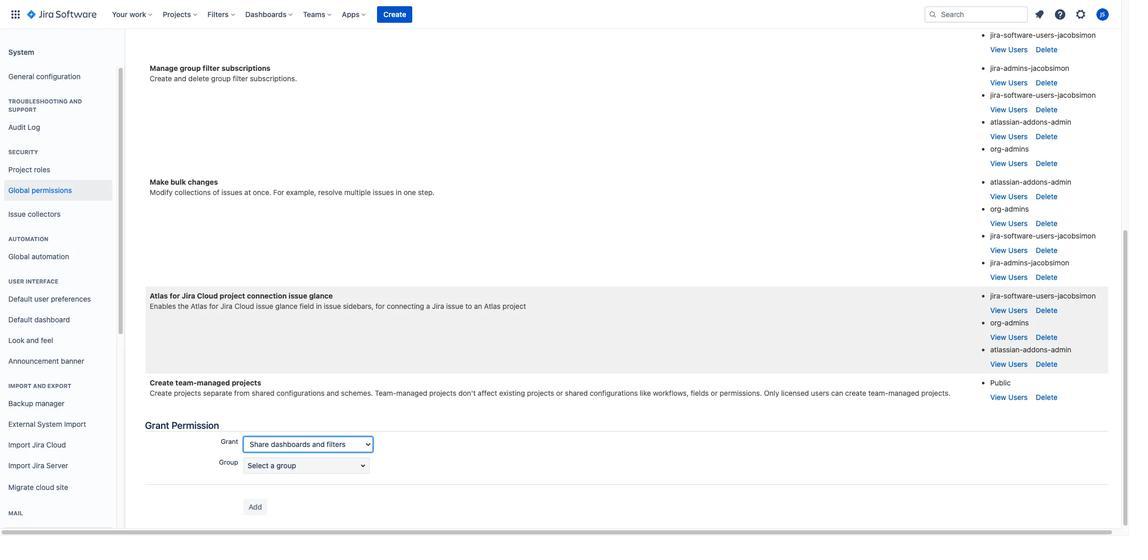 Task type: vqa. For each thing, say whether or not it's contained in the screenshot.
Spacer
no



Task type: locate. For each thing, give the bounding box(es) containing it.
sidebar navigation image
[[113, 41, 136, 62]]

0 horizontal spatial mail
[[8, 510, 23, 517]]

users- for fourth view users link from the top of the page
[[1036, 91, 1058, 99]]

jira- for ninth view users link from the top
[[991, 232, 1004, 240]]

jira-software-users-jacobsimon for 2nd view users link's delete "link"
[[991, 31, 1096, 39]]

1 vertical spatial org-admins
[[991, 205, 1029, 213]]

system inside the external system import "link"
[[37, 420, 62, 429]]

delete for 3rd view users link from the top of the page
[[1036, 78, 1058, 87]]

default up look
[[8, 315, 32, 324]]

0 vertical spatial org-
[[991, 145, 1005, 153]]

2 atlassian- from the top
[[991, 178, 1023, 186]]

1 view users from the top
[[991, 18, 1028, 27]]

in right field
[[316, 302, 322, 311]]

12 view from the top
[[991, 333, 1007, 342]]

1 horizontal spatial group
[[211, 74, 231, 83]]

software- for 2nd view users link
[[1004, 31, 1036, 39]]

users for second view users link from the bottom of the page
[[1009, 360, 1028, 369]]

0 horizontal spatial configurations
[[277, 389, 325, 398]]

1 horizontal spatial mail
[[32, 527, 45, 535]]

1 global from the top
[[8, 186, 30, 195]]

8 users from the top
[[1009, 219, 1028, 228]]

0 vertical spatial grant
[[145, 420, 169, 432]]

10 delete from the top
[[1036, 273, 1058, 282]]

mail group
[[4, 499, 112, 537]]

global for global automation
[[8, 252, 30, 261]]

8 delete link from the top
[[1036, 219, 1058, 228]]

6 jira- from the top
[[991, 259, 1004, 267]]

5 jira- from the top
[[991, 232, 1004, 240]]

7 delete link from the top
[[1036, 192, 1058, 201]]

software-
[[1004, 31, 1036, 39], [1004, 91, 1036, 99], [1004, 232, 1036, 240], [1004, 292, 1036, 300]]

0 vertical spatial jira-admins-jacobsimon
[[991, 4, 1070, 12]]

0 vertical spatial org-admins
[[991, 145, 1029, 153]]

1 vertical spatial system
[[37, 420, 62, 429]]

1 jira- from the top
[[991, 4, 1004, 12]]

2 default from the top
[[8, 315, 32, 324]]

jira-software-users-jacobsimon for delete "link" associated with fourth view users link from the bottom
[[991, 292, 1096, 300]]

1 delete link from the top
[[1036, 18, 1058, 27]]

2 configurations from the left
[[590, 389, 638, 398]]

notifications image
[[1034, 8, 1046, 20]]

2 admins- from the top
[[1004, 64, 1031, 73]]

banner
[[0, 0, 1122, 29]]

1 horizontal spatial or
[[711, 389, 718, 398]]

0 vertical spatial filter
[[203, 64, 220, 73]]

for right the
[[209, 302, 218, 311]]

1 jira-software-users-jacobsimon from the top
[[991, 31, 1096, 39]]

global down project
[[8, 186, 30, 195]]

2 software- from the top
[[1004, 91, 1036, 99]]

admins- for 3rd view users link from the top of the page
[[1004, 64, 1031, 73]]

group
[[180, 64, 201, 73], [211, 74, 231, 83]]

once.
[[253, 188, 271, 197]]

13 users from the top
[[1009, 360, 1028, 369]]

default dashboard
[[8, 315, 70, 324]]

0 horizontal spatial group
[[180, 64, 201, 73]]

0 horizontal spatial in
[[316, 302, 322, 311]]

None text field
[[243, 458, 370, 475]]

global permissions link
[[4, 180, 112, 201]]

enables
[[150, 302, 176, 311]]

2 vertical spatial admin
[[1051, 346, 1072, 354]]

2 users from the top
[[1009, 45, 1028, 54]]

1 horizontal spatial managed
[[396, 389, 427, 398]]

delete link for 14th view users link from the bottom
[[1036, 18, 1058, 27]]

9 delete link from the top
[[1036, 246, 1058, 255]]

None submit
[[243, 500, 267, 516]]

team-
[[375, 389, 396, 398]]

atlas right an
[[484, 302, 501, 311]]

14 view from the top
[[991, 393, 1007, 402]]

1 users- from the top
[[1036, 31, 1058, 39]]

1 vertical spatial group
[[211, 74, 231, 83]]

delete link for 3rd view users link from the top of the page
[[1036, 78, 1058, 87]]

1 vertical spatial cloud
[[235, 302, 254, 311]]

jira-admins-jacobsimon for 14th view users link from the bottom
[[991, 4, 1070, 12]]

3 jira- from the top
[[991, 64, 1004, 73]]

team-
[[175, 379, 197, 388], [869, 389, 889, 398]]

1 configurations from the left
[[277, 389, 325, 398]]

group
[[219, 459, 238, 467]]

issues left at
[[221, 188, 243, 197]]

2 delete link from the top
[[1036, 45, 1058, 54]]

for right the sidebars,
[[376, 302, 385, 311]]

0 vertical spatial admins-
[[1004, 4, 1031, 12]]

help image
[[1054, 8, 1067, 20]]

issue collectors link
[[4, 204, 112, 225]]

3 admin from the top
[[1051, 346, 1072, 354]]

issues right the multiple
[[373, 188, 394, 197]]

1 horizontal spatial cloud
[[197, 292, 218, 300]]

8 delete from the top
[[1036, 219, 1058, 228]]

0 horizontal spatial cloud
[[46, 441, 66, 449]]

1 vertical spatial filter
[[233, 74, 248, 83]]

global inside "mail" group
[[8, 527, 30, 535]]

delete link for second view users link from the bottom of the page
[[1036, 360, 1058, 369]]

10 delete link from the top
[[1036, 273, 1058, 282]]

0 horizontal spatial managed
[[197, 379, 230, 388]]

3 admins from the top
[[1005, 319, 1029, 327]]

1 vertical spatial atlassian-addons-admin
[[991, 178, 1072, 186]]

and inside troubleshooting and support
[[69, 98, 82, 105]]

for up the
[[170, 292, 180, 300]]

7 jira- from the top
[[991, 292, 1004, 300]]

and up 'backup manager'
[[33, 383, 46, 390]]

2 admins from the top
[[1005, 205, 1029, 213]]

user interface
[[8, 278, 58, 285]]

org-admins for addons-
[[991, 205, 1029, 213]]

0 vertical spatial project
[[220, 292, 245, 300]]

global inside security "group"
[[8, 186, 30, 195]]

dashboards button
[[242, 6, 297, 23]]

0 vertical spatial team-
[[175, 379, 197, 388]]

and for troubleshooting and support
[[69, 98, 82, 105]]

or right the 'existing'
[[556, 389, 563, 398]]

0 vertical spatial global
[[8, 186, 30, 195]]

1 vertical spatial admin
[[1051, 178, 1072, 186]]

projects button
[[160, 6, 201, 23]]

user interface group
[[4, 267, 112, 375]]

collections
[[175, 188, 211, 197]]

4 jira- from the top
[[991, 91, 1004, 99]]

schemes.
[[341, 389, 373, 398]]

and inside look and feel link
[[26, 336, 39, 345]]

issue right field
[[324, 302, 341, 311]]

and left 'feel'
[[26, 336, 39, 345]]

projects right the 'existing'
[[527, 389, 554, 398]]

global
[[8, 186, 30, 195], [8, 252, 30, 261], [8, 527, 30, 535]]

2 jira-software-users-jacobsimon from the top
[[991, 91, 1096, 99]]

for
[[170, 292, 180, 300], [209, 302, 218, 311], [376, 302, 385, 311]]

0 vertical spatial glance
[[309, 292, 333, 300]]

1 atlassian- from the top
[[991, 118, 1023, 126]]

group right delete
[[211, 74, 231, 83]]

1 org- from the top
[[991, 145, 1005, 153]]

3 global from the top
[[8, 527, 30, 535]]

jira up the
[[182, 292, 195, 300]]

filter down subscriptions
[[233, 74, 248, 83]]

0 vertical spatial group
[[180, 64, 201, 73]]

troubleshooting and support
[[8, 98, 82, 113]]

addons- for software-
[[1023, 346, 1051, 354]]

13 view users from the top
[[991, 360, 1028, 369]]

project right an
[[503, 302, 526, 311]]

org-
[[991, 145, 1005, 153], [991, 205, 1005, 213], [991, 319, 1005, 327]]

0 horizontal spatial grant
[[145, 420, 169, 432]]

import and export group
[[4, 372, 112, 503]]

import
[[8, 383, 32, 390], [64, 420, 86, 429], [8, 441, 30, 449], [8, 461, 30, 470]]

glance left field
[[275, 302, 298, 311]]

users-
[[1036, 31, 1058, 39], [1036, 91, 1058, 99], [1036, 232, 1058, 240], [1036, 292, 1058, 300]]

import and export
[[8, 383, 71, 390]]

1 issues from the left
[[221, 188, 243, 197]]

announcement
[[8, 357, 59, 366]]

1 horizontal spatial for
[[209, 302, 218, 311]]

import jira cloud
[[8, 441, 66, 449]]

existing
[[499, 389, 525, 398]]

and left delete
[[174, 74, 186, 83]]

users for 7th view users link
[[1009, 192, 1028, 201]]

make
[[150, 178, 169, 186]]

jira-
[[991, 4, 1004, 12], [991, 31, 1004, 39], [991, 64, 1004, 73], [991, 91, 1004, 99], [991, 232, 1004, 240], [991, 259, 1004, 267], [991, 292, 1004, 300]]

1 addons- from the top
[[1023, 118, 1051, 126]]

default down user
[[8, 295, 32, 303]]

grant for grant permission
[[145, 420, 169, 432]]

delete for 10th view users link from the bottom
[[1036, 132, 1058, 141]]

1 vertical spatial grant
[[221, 438, 238, 446]]

your
[[112, 10, 128, 18]]

software- for fourth view users link from the top of the page
[[1004, 91, 1036, 99]]

modify
[[150, 188, 173, 197]]

1 horizontal spatial in
[[396, 188, 402, 197]]

1 vertical spatial admins-
[[1004, 64, 1031, 73]]

1 horizontal spatial shared
[[565, 389, 588, 398]]

preferences
[[51, 295, 91, 303]]

jira-admins-jacobsimon
[[991, 4, 1070, 12], [991, 64, 1070, 73], [991, 259, 1070, 267]]

0 vertical spatial addons-
[[1023, 118, 1051, 126]]

3 users- from the top
[[1036, 232, 1058, 240]]

2 vertical spatial atlassian-addons-admin
[[991, 346, 1072, 354]]

3 delete link from the top
[[1036, 78, 1058, 87]]

system down the manager
[[37, 420, 62, 429]]

4 view users from the top
[[991, 105, 1028, 114]]

delete link for fourth view users link from the bottom
[[1036, 306, 1058, 315]]

delete link
[[1036, 18, 1058, 27], [1036, 45, 1058, 54], [1036, 78, 1058, 87], [1036, 105, 1058, 114], [1036, 132, 1058, 141], [1036, 159, 1058, 168], [1036, 192, 1058, 201], [1036, 219, 1058, 228], [1036, 246, 1058, 255], [1036, 273, 1058, 282], [1036, 306, 1058, 315], [1036, 333, 1058, 342], [1036, 360, 1058, 369], [1036, 393, 1058, 402]]

mail down migrate on the bottom left of page
[[8, 510, 23, 517]]

addons-
[[1023, 118, 1051, 126], [1023, 178, 1051, 186], [1023, 346, 1051, 354]]

jira up import jira server
[[32, 441, 44, 449]]

1 users from the top
[[1009, 18, 1028, 27]]

delete link for 7th view users link
[[1036, 192, 1058, 201]]

grant permission
[[145, 420, 219, 432]]

0 horizontal spatial system
[[8, 47, 34, 56]]

4 software- from the top
[[1004, 292, 1036, 300]]

global down automation
[[8, 252, 30, 261]]

3 org- from the top
[[991, 319, 1005, 327]]

export
[[47, 383, 71, 390]]

1 vertical spatial project
[[503, 302, 526, 311]]

1 vertical spatial global
[[8, 252, 30, 261]]

2 jira-admins-jacobsimon from the top
[[991, 64, 1070, 73]]

1 horizontal spatial project
[[503, 302, 526, 311]]

troubleshooting
[[8, 98, 68, 105]]

1 delete from the top
[[1036, 18, 1058, 27]]

0 vertical spatial atlassian-addons-admin
[[991, 118, 1072, 126]]

your work button
[[109, 6, 157, 23]]

software- for ninth view users link from the top
[[1004, 232, 1036, 240]]

2 addons- from the top
[[1023, 178, 1051, 186]]

4 delete from the top
[[1036, 105, 1058, 114]]

7 view from the top
[[991, 192, 1007, 201]]

1 horizontal spatial issues
[[373, 188, 394, 197]]

3 view from the top
[[991, 78, 1007, 87]]

2 view users from the top
[[991, 45, 1028, 54]]

0 horizontal spatial shared
[[252, 389, 275, 398]]

atlassian-addons-admin for users-
[[991, 346, 1072, 354]]

filter
[[203, 64, 220, 73], [233, 74, 248, 83]]

11 delete from the top
[[1036, 306, 1058, 315]]

and down general configuration link
[[69, 98, 82, 105]]

admins for jira-
[[1005, 319, 1029, 327]]

atlas up enables
[[150, 292, 168, 300]]

cloud inside import and export group
[[46, 441, 66, 449]]

0 vertical spatial default
[[8, 295, 32, 303]]

1 vertical spatial default
[[8, 315, 32, 324]]

and left the schemes.
[[327, 389, 339, 398]]

automation group
[[4, 225, 112, 270]]

2 vertical spatial admins
[[1005, 319, 1029, 327]]

default user preferences
[[8, 295, 91, 303]]

glance up field
[[309, 292, 333, 300]]

and inside import and export group
[[33, 383, 46, 390]]

and for import and export
[[33, 383, 46, 390]]

1 org-admins from the top
[[991, 145, 1029, 153]]

or right fields
[[711, 389, 718, 398]]

delete for fourth view users link from the top of the page
[[1036, 105, 1058, 114]]

external
[[8, 420, 35, 429]]

2 vertical spatial jira-admins-jacobsimon
[[991, 259, 1070, 267]]

1 vertical spatial jira-admins-jacobsimon
[[991, 64, 1070, 73]]

view users
[[991, 18, 1028, 27], [991, 45, 1028, 54], [991, 78, 1028, 87], [991, 105, 1028, 114], [991, 132, 1028, 141], [991, 159, 1028, 168], [991, 192, 1028, 201], [991, 219, 1028, 228], [991, 246, 1028, 255], [991, 273, 1028, 282], [991, 306, 1028, 315], [991, 333, 1028, 342], [991, 360, 1028, 369], [991, 393, 1028, 402]]

5 delete from the top
[[1036, 132, 1058, 141]]

grant up group at left bottom
[[221, 438, 238, 446]]

1 horizontal spatial atlas
[[191, 302, 207, 311]]

and inside create team-managed projects create projects separate from shared configurations and schemes. team-managed projects don't affect existing projects or shared configurations like workflows, fields or permissions. only licensed users can create team-managed projects.
[[327, 389, 339, 398]]

2 global from the top
[[8, 252, 30, 261]]

jira- for 14th view users link from the bottom
[[991, 4, 1004, 12]]

2 jira- from the top
[[991, 31, 1004, 39]]

delete for fourth view users link from the bottom
[[1036, 306, 1058, 315]]

create team-managed projects create projects separate from shared configurations and schemes. team-managed projects don't affect existing projects or shared configurations like workflows, fields or permissions. only licensed users can create team-managed projects.
[[150, 379, 951, 398]]

14 view users link from the top
[[991, 393, 1028, 402]]

2 vertical spatial addons-
[[1023, 346, 1051, 354]]

mail left settings
[[32, 527, 45, 535]]

shared
[[252, 389, 275, 398], [565, 389, 588, 398]]

jira
[[182, 292, 195, 300], [220, 302, 233, 311], [432, 302, 444, 311], [32, 441, 44, 449], [32, 461, 44, 470]]

software- for fourth view users link from the bottom
[[1004, 292, 1036, 300]]

import up 'backup'
[[8, 383, 32, 390]]

13 view from the top
[[991, 360, 1007, 369]]

2 horizontal spatial managed
[[889, 389, 920, 398]]

1 horizontal spatial configurations
[[590, 389, 638, 398]]

issue
[[289, 292, 307, 300], [256, 302, 273, 311], [324, 302, 341, 311], [446, 302, 464, 311]]

users
[[1009, 18, 1028, 27], [1009, 45, 1028, 54], [1009, 78, 1028, 87], [1009, 105, 1028, 114], [1009, 132, 1028, 141], [1009, 159, 1028, 168], [1009, 192, 1028, 201], [1009, 219, 1028, 228], [1009, 246, 1028, 255], [1009, 273, 1028, 282], [1009, 306, 1028, 315], [1009, 333, 1028, 342], [1009, 360, 1028, 369], [1009, 393, 1028, 402]]

in
[[396, 188, 402, 197], [316, 302, 322, 311]]

1 vertical spatial admins
[[1005, 205, 1029, 213]]

0 horizontal spatial glance
[[275, 302, 298, 311]]

12 users from the top
[[1009, 333, 1028, 342]]

your profile and settings image
[[1097, 8, 1109, 20]]

import up migrate on the bottom left of page
[[8, 461, 30, 470]]

1 vertical spatial addons-
[[1023, 178, 1051, 186]]

import jira server
[[8, 461, 68, 470]]

0 horizontal spatial or
[[556, 389, 563, 398]]

jira software image
[[27, 8, 96, 20], [27, 8, 96, 20]]

1 vertical spatial atlassian-
[[991, 178, 1023, 186]]

users for 14th view users link from the top
[[1009, 393, 1028, 402]]

general configuration
[[8, 72, 81, 81]]

2 vertical spatial admins-
[[1004, 259, 1031, 267]]

issue left 'to' on the left bottom
[[446, 302, 464, 311]]

import for import and export
[[8, 383, 32, 390]]

6 users from the top
[[1009, 159, 1028, 168]]

1 software- from the top
[[1004, 31, 1036, 39]]

addons- for admins-
[[1023, 118, 1051, 126]]

0 vertical spatial admins
[[1005, 145, 1029, 153]]

10 users from the top
[[1009, 273, 1028, 282]]

can
[[831, 389, 843, 398]]

atlas for jira cloud project connection issue glance enables the atlas for jira cloud issue glance field in issue sidebars, for connecting a jira issue to an atlas project
[[150, 292, 526, 311]]

11 users from the top
[[1009, 306, 1028, 315]]

2 org- from the top
[[991, 205, 1005, 213]]

filter up delete
[[203, 64, 220, 73]]

2 vertical spatial org-admins
[[991, 319, 1029, 327]]

projects left don't
[[429, 389, 457, 398]]

search image
[[929, 10, 937, 18]]

0 horizontal spatial team-
[[175, 379, 197, 388]]

1 shared from the left
[[252, 389, 275, 398]]

4 jira-software-users-jacobsimon from the top
[[991, 292, 1096, 300]]

0 vertical spatial in
[[396, 188, 402, 197]]

grant for grant
[[221, 438, 238, 446]]

0 horizontal spatial issues
[[221, 188, 243, 197]]

6 delete link from the top
[[1036, 159, 1058, 168]]

2 vertical spatial org-
[[991, 319, 1005, 327]]

1 horizontal spatial system
[[37, 420, 62, 429]]

1 horizontal spatial filter
[[233, 74, 248, 83]]

interface
[[26, 278, 58, 285]]

13 delete link from the top
[[1036, 360, 1058, 369]]

import down 'backup manager' link
[[64, 420, 86, 429]]

to
[[465, 302, 472, 311]]

create inside button
[[384, 10, 406, 18]]

delete
[[1036, 18, 1058, 27], [1036, 45, 1058, 54], [1036, 78, 1058, 87], [1036, 105, 1058, 114], [1036, 132, 1058, 141], [1036, 159, 1058, 168], [1036, 192, 1058, 201], [1036, 219, 1058, 228], [1036, 246, 1058, 255], [1036, 273, 1058, 282], [1036, 306, 1058, 315], [1036, 333, 1058, 342], [1036, 360, 1058, 369], [1036, 393, 1058, 402]]

filters button
[[204, 6, 239, 23]]

1 default from the top
[[8, 295, 32, 303]]

import inside "link"
[[64, 420, 86, 429]]

1 view from the top
[[991, 18, 1007, 27]]

admins
[[1005, 145, 1029, 153], [1005, 205, 1029, 213], [1005, 319, 1029, 327]]

and
[[174, 74, 186, 83], [69, 98, 82, 105], [26, 336, 39, 345], [33, 383, 46, 390], [327, 389, 339, 398]]

project left connection
[[220, 292, 245, 300]]

manage group filter subscriptions create and delete group filter subscriptions.
[[150, 64, 297, 83]]

security
[[8, 149, 38, 155]]

view
[[991, 18, 1007, 27], [991, 45, 1007, 54], [991, 78, 1007, 87], [991, 105, 1007, 114], [991, 132, 1007, 141], [991, 159, 1007, 168], [991, 192, 1007, 201], [991, 219, 1007, 228], [991, 246, 1007, 255], [991, 273, 1007, 282], [991, 306, 1007, 315], [991, 333, 1007, 342], [991, 360, 1007, 369], [991, 393, 1007, 402]]

admin for jacobsimon
[[1051, 118, 1072, 126]]

import for import jira cloud
[[8, 441, 30, 449]]

primary element
[[6, 0, 925, 29]]

default for default user preferences
[[8, 295, 32, 303]]

users for 14th view users link from the bottom
[[1009, 18, 1028, 27]]

team- up 'grant permission'
[[175, 379, 197, 388]]

import down external
[[8, 441, 30, 449]]

site
[[56, 483, 68, 492]]

system up 'general'
[[8, 47, 34, 56]]

0 horizontal spatial project
[[220, 292, 245, 300]]

3 admins- from the top
[[1004, 259, 1031, 267]]

atlas right the
[[191, 302, 207, 311]]

2 vertical spatial global
[[8, 527, 30, 535]]

global inside automation group
[[8, 252, 30, 261]]

11 view from the top
[[991, 306, 1007, 315]]

1 vertical spatial in
[[316, 302, 322, 311]]

14 delete from the top
[[1036, 393, 1058, 402]]

in left one
[[396, 188, 402, 197]]

default
[[8, 295, 32, 303], [8, 315, 32, 324]]

general
[[8, 72, 34, 81]]

3 users from the top
[[1009, 78, 1028, 87]]

12 view users from the top
[[991, 333, 1028, 342]]

feel
[[41, 336, 53, 345]]

users- for 2nd view users link
[[1036, 31, 1058, 39]]

3 software- from the top
[[1004, 232, 1036, 240]]

jira- for tenth view users link from the top of the page
[[991, 259, 1004, 267]]

1 admins- from the top
[[1004, 4, 1031, 12]]

3 jira-admins-jacobsimon from the top
[[991, 259, 1070, 267]]

users for ninth view users link from the top
[[1009, 246, 1028, 255]]

permissions
[[32, 186, 72, 195]]

1 horizontal spatial grant
[[221, 438, 238, 446]]

2 vertical spatial atlassian-
[[991, 346, 1023, 354]]

default for default dashboard
[[8, 315, 32, 324]]

0 vertical spatial admin
[[1051, 118, 1072, 126]]

jira- for 3rd view users link from the top of the page
[[991, 64, 1004, 73]]

projects
[[232, 379, 261, 388], [174, 389, 201, 398], [429, 389, 457, 398], [527, 389, 554, 398]]

group up delete
[[180, 64, 201, 73]]

public
[[991, 379, 1011, 388]]

11 delete link from the top
[[1036, 306, 1058, 315]]

org-admins for software-
[[991, 319, 1029, 327]]

3 addons- from the top
[[1023, 346, 1051, 354]]

make bulk changes modify collections of issues at once. for example, resolve multiple issues in one step.
[[150, 178, 435, 197]]

0 vertical spatial atlassian-
[[991, 118, 1023, 126]]

team- right create in the bottom right of the page
[[869, 389, 889, 398]]

changes
[[188, 178, 218, 186]]

14 delete link from the top
[[1036, 393, 1058, 402]]

dashboard
[[34, 315, 70, 324]]

delete link for 2nd view users link
[[1036, 45, 1058, 54]]

work
[[129, 10, 146, 18]]

Search field
[[925, 6, 1028, 23]]

jira- for fourth view users link from the top of the page
[[991, 91, 1004, 99]]

3 atlassian-addons-admin from the top
[[991, 346, 1072, 354]]

9 users from the top
[[1009, 246, 1028, 255]]

grant left permission
[[145, 420, 169, 432]]

8 view from the top
[[991, 219, 1007, 228]]

9 delete from the top
[[1036, 246, 1058, 255]]

1 vertical spatial mail
[[32, 527, 45, 535]]

12 delete link from the top
[[1036, 333, 1058, 342]]

global left settings
[[8, 527, 30, 535]]

2 vertical spatial cloud
[[46, 441, 66, 449]]

dashboards
[[245, 10, 287, 18]]

permissions.
[[720, 389, 762, 398]]

1 vertical spatial org-
[[991, 205, 1005, 213]]

1 horizontal spatial team-
[[869, 389, 889, 398]]

1 horizontal spatial glance
[[309, 292, 333, 300]]

delete link for fourth view users link from the top of the page
[[1036, 105, 1058, 114]]



Task type: describe. For each thing, give the bounding box(es) containing it.
project
[[8, 165, 32, 174]]

from
[[234, 389, 250, 398]]

users for tenth view users link from the top of the page
[[1009, 273, 1028, 282]]

delete link for sixth view users link from the top of the page
[[1036, 159, 1058, 168]]

delete for 7th view users link
[[1036, 192, 1058, 201]]

8 view users link from the top
[[991, 219, 1028, 228]]

audit log
[[8, 123, 40, 131]]

like
[[640, 389, 651, 398]]

external system import link
[[4, 414, 112, 435]]

create inside manage group filter subscriptions create and delete group filter subscriptions.
[[150, 74, 172, 83]]

your work
[[112, 10, 146, 18]]

0 vertical spatial cloud
[[197, 292, 218, 300]]

connection
[[247, 292, 287, 300]]

an
[[474, 302, 482, 311]]

global automation
[[8, 252, 69, 261]]

0 vertical spatial system
[[8, 47, 34, 56]]

11 view users link from the top
[[991, 306, 1028, 315]]

connecting
[[387, 302, 424, 311]]

delete for eighth view users link from the top of the page
[[1036, 219, 1058, 228]]

projects up from in the bottom left of the page
[[232, 379, 261, 388]]

delete for second view users link from the bottom of the page
[[1036, 360, 1058, 369]]

users for 2nd view users link
[[1009, 45, 1028, 54]]

delete link for third view users link from the bottom of the page
[[1036, 333, 1058, 342]]

delete for tenth view users link from the top of the page
[[1036, 273, 1058, 282]]

sidebars,
[[343, 302, 374, 311]]

2 or from the left
[[711, 389, 718, 398]]

migrate cloud site link
[[4, 477, 112, 499]]

issue up field
[[289, 292, 307, 300]]

subscriptions.
[[250, 74, 297, 83]]

configuration
[[36, 72, 81, 81]]

users
[[811, 389, 829, 398]]

migrate
[[8, 483, 34, 492]]

3 view users from the top
[[991, 78, 1028, 87]]

project roles
[[8, 165, 50, 174]]

10 view users link from the top
[[991, 273, 1028, 282]]

a
[[426, 302, 430, 311]]

1 vertical spatial team-
[[869, 389, 889, 398]]

delete link for eighth view users link from the top of the page
[[1036, 219, 1058, 228]]

delete link for 14th view users link from the top
[[1036, 393, 1058, 402]]

2 horizontal spatial atlas
[[484, 302, 501, 311]]

global mail settings link
[[4, 521, 112, 537]]

global mail settings
[[8, 527, 75, 535]]

teams button
[[300, 6, 336, 23]]

0 horizontal spatial for
[[170, 292, 180, 300]]

backup manager
[[8, 399, 65, 408]]

filters
[[208, 10, 229, 18]]

field
[[300, 302, 314, 311]]

for
[[273, 188, 284, 197]]

automation
[[32, 252, 69, 261]]

permission
[[172, 420, 219, 432]]

users for 3rd view users link from the top of the page
[[1009, 78, 1028, 87]]

delete for third view users link from the bottom of the page
[[1036, 333, 1058, 342]]

delete for sixth view users link from the top of the page
[[1036, 159, 1058, 168]]

14 view users from the top
[[991, 393, 1028, 402]]

admin for users-
[[1051, 346, 1072, 354]]

9 view from the top
[[991, 246, 1007, 255]]

users for sixth view users link from the top of the page
[[1009, 159, 1028, 168]]

7 view users link from the top
[[991, 192, 1028, 201]]

jira right the
[[220, 302, 233, 311]]

server
[[46, 461, 68, 470]]

look and feel link
[[4, 331, 112, 351]]

and inside manage group filter subscriptions create and delete group filter subscriptions.
[[174, 74, 186, 83]]

jira- for fourth view users link from the bottom
[[991, 292, 1004, 300]]

projects
[[163, 10, 191, 18]]

global automation link
[[4, 247, 112, 267]]

delete for 14th view users link from the top
[[1036, 393, 1058, 402]]

in inside atlas for jira cloud project connection issue glance enables the atlas for jira cloud issue glance field in issue sidebars, for connecting a jira issue to an atlas project
[[316, 302, 322, 311]]

users- for ninth view users link from the top
[[1036, 232, 1058, 240]]

2 shared from the left
[[565, 389, 588, 398]]

admins for atlassian-
[[1005, 205, 1029, 213]]

troubleshooting and support group
[[4, 87, 112, 141]]

2 horizontal spatial cloud
[[235, 302, 254, 311]]

log
[[28, 123, 40, 131]]

2 admin from the top
[[1051, 178, 1072, 186]]

manager
[[35, 399, 65, 408]]

1 admins from the top
[[1005, 145, 1029, 153]]

apps button
[[339, 6, 370, 23]]

users for fourth view users link from the bottom
[[1009, 306, 1028, 315]]

affect
[[478, 389, 497, 398]]

1 view users link from the top
[[991, 18, 1028, 27]]

1 or from the left
[[556, 389, 563, 398]]

look and feel
[[8, 336, 53, 345]]

9 view users link from the top
[[991, 246, 1028, 255]]

multiple
[[344, 188, 371, 197]]

users for third view users link from the bottom of the page
[[1009, 333, 1028, 342]]

audit log link
[[4, 117, 112, 138]]

workflows,
[[653, 389, 689, 398]]

roles
[[34, 165, 50, 174]]

jira-admins-jacobsimon for 3rd view users link from the top of the page
[[991, 64, 1070, 73]]

2 horizontal spatial for
[[376, 302, 385, 311]]

6 view users link from the top
[[991, 159, 1028, 168]]

delete link for ninth view users link from the top
[[1036, 246, 1058, 255]]

atlassian- for admins-
[[991, 118, 1023, 126]]

jira- for 2nd view users link
[[991, 31, 1004, 39]]

org- for jira-
[[991, 319, 1005, 327]]

4 view users link from the top
[[991, 105, 1028, 114]]

jira right a
[[432, 302, 444, 311]]

jira-admins-jacobsimon for tenth view users link from the top of the page
[[991, 259, 1070, 267]]

user
[[34, 295, 49, 303]]

settings
[[47, 527, 75, 535]]

banner
[[61, 357, 84, 366]]

migrate cloud site
[[8, 483, 68, 492]]

issue collectors
[[8, 210, 61, 218]]

only
[[764, 389, 779, 398]]

jira left server
[[32, 461, 44, 470]]

0 horizontal spatial filter
[[203, 64, 220, 73]]

8 view users from the top
[[991, 219, 1028, 228]]

project roles link
[[4, 160, 112, 180]]

security group
[[4, 138, 112, 204]]

2 view users link from the top
[[991, 45, 1028, 54]]

2 view from the top
[[991, 45, 1007, 54]]

2 atlassian-addons-admin from the top
[[991, 178, 1072, 186]]

4 view from the top
[[991, 105, 1007, 114]]

settings image
[[1075, 8, 1087, 20]]

separate
[[203, 389, 232, 398]]

issue down connection
[[256, 302, 273, 311]]

admins- for 14th view users link from the bottom
[[1004, 4, 1031, 12]]

5 view users from the top
[[991, 132, 1028, 141]]

delete for ninth view users link from the top
[[1036, 246, 1058, 255]]

import jira cloud link
[[4, 435, 112, 456]]

banner containing your work
[[0, 0, 1122, 29]]

12 view users link from the top
[[991, 333, 1028, 342]]

global for global mail settings
[[8, 527, 30, 535]]

users for fourth view users link from the top of the page
[[1009, 105, 1028, 114]]

13 view users link from the top
[[991, 360, 1028, 369]]

at
[[244, 188, 251, 197]]

announcement banner link
[[4, 351, 112, 372]]

don't
[[459, 389, 476, 398]]

0 vertical spatial mail
[[8, 510, 23, 517]]

users for 10th view users link from the bottom
[[1009, 132, 1028, 141]]

backup
[[8, 399, 33, 408]]

manage
[[150, 64, 178, 73]]

delete link for tenth view users link from the top of the page
[[1036, 273, 1058, 282]]

support
[[8, 106, 37, 113]]

7 view users from the top
[[991, 192, 1028, 201]]

in inside make bulk changes modify collections of issues at once. for example, resolve multiple issues in one step.
[[396, 188, 402, 197]]

org- for atlassian-
[[991, 205, 1005, 213]]

audit
[[8, 123, 26, 131]]

create
[[845, 389, 867, 398]]

automation
[[8, 236, 48, 242]]

projects left separate
[[174, 389, 201, 398]]

6 view from the top
[[991, 159, 1007, 168]]

import for import jira server
[[8, 461, 30, 470]]

resolve
[[318, 188, 342, 197]]

import jira server link
[[4, 456, 112, 477]]

11 view users from the top
[[991, 306, 1028, 315]]

1 vertical spatial glance
[[275, 302, 298, 311]]

delete link for 10th view users link from the bottom
[[1036, 132, 1058, 141]]

bulk
[[171, 178, 186, 186]]

delete for 14th view users link from the bottom
[[1036, 18, 1058, 27]]

6 view users from the top
[[991, 159, 1028, 168]]

users- for fourth view users link from the bottom
[[1036, 292, 1058, 300]]

3 view users link from the top
[[991, 78, 1028, 87]]

2 issues from the left
[[373, 188, 394, 197]]

atlassian- for software-
[[991, 346, 1023, 354]]

jira-software-users-jacobsimon for delete "link" corresponding to fourth view users link from the top of the page
[[991, 91, 1096, 99]]

cloud
[[36, 483, 54, 492]]

5 view users link from the top
[[991, 132, 1028, 141]]

create button
[[377, 6, 413, 23]]

global permissions
[[8, 186, 72, 195]]

apps
[[342, 10, 360, 18]]

delete for 2nd view users link
[[1036, 45, 1058, 54]]

subscriptions
[[222, 64, 271, 73]]

admins- for tenth view users link from the top of the page
[[1004, 259, 1031, 267]]

mail inside global mail settings link
[[32, 527, 45, 535]]

9 view users from the top
[[991, 246, 1028, 255]]

atlassian-addons-admin for jacobsimon
[[991, 118, 1072, 126]]

collectors
[[28, 210, 61, 218]]

licensed
[[781, 389, 809, 398]]

global for global permissions
[[8, 186, 30, 195]]

10 view users from the top
[[991, 273, 1028, 282]]

jira-software-users-jacobsimon for ninth view users link from the top's delete "link"
[[991, 232, 1096, 240]]

and for look and feel
[[26, 336, 39, 345]]

10 view from the top
[[991, 273, 1007, 282]]

0 horizontal spatial atlas
[[150, 292, 168, 300]]

projects.
[[922, 389, 951, 398]]

fields
[[691, 389, 709, 398]]

users for eighth view users link from the top of the page
[[1009, 219, 1028, 228]]

appswitcher icon image
[[9, 8, 22, 20]]

5 view from the top
[[991, 132, 1007, 141]]



